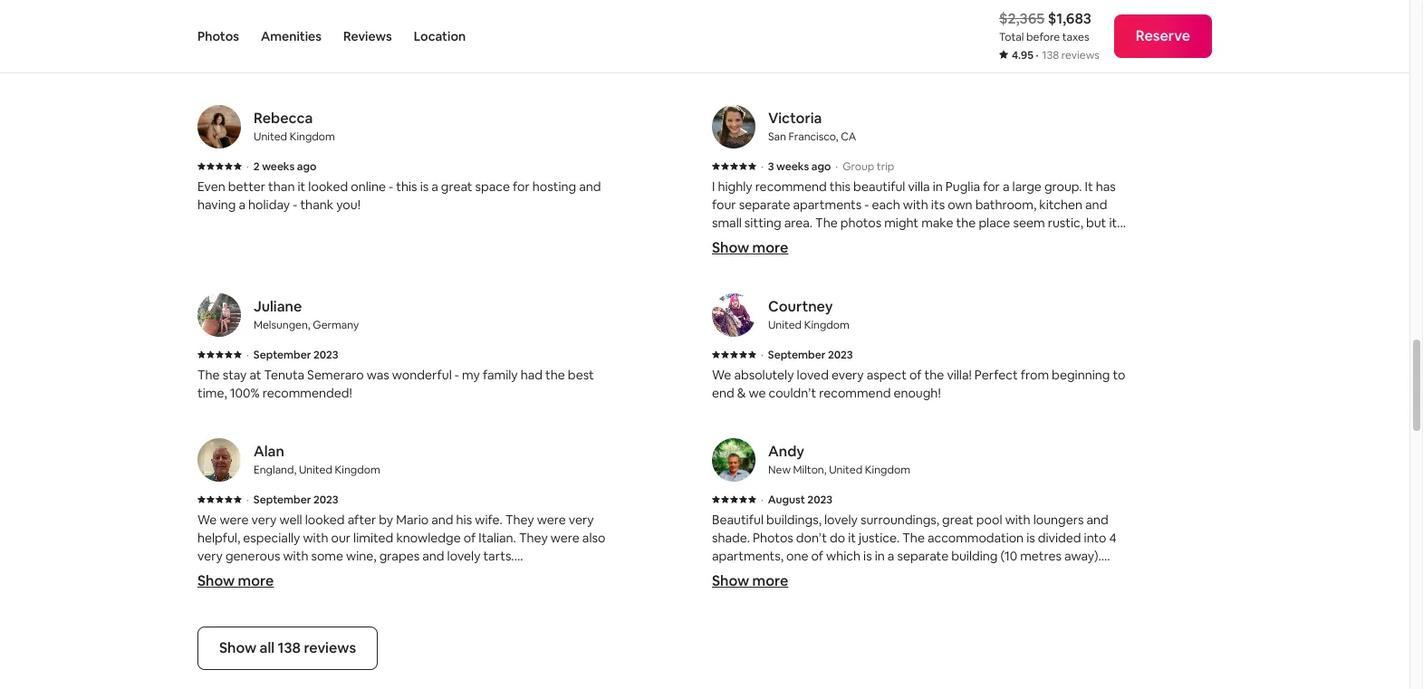 Task type: vqa. For each thing, say whether or not it's contained in the screenshot.
the temecula, california 55 miles away 5 nights · nov 4 – 9 $5,917 total before taxes
no



Task type: locate. For each thing, give the bounding box(es) containing it.
united down rebecca at top
[[254, 129, 287, 144]]

2 vertical spatial our
[[833, 602, 853, 618]]

1 horizontal spatial photos
[[753, 530, 794, 546]]

of up enough!
[[910, 367, 922, 383]]

beginning
[[1052, 367, 1110, 383]]

the
[[956, 214, 976, 231], [545, 367, 565, 383], [925, 367, 944, 383], [336, 602, 356, 618]]

0 vertical spatial photos
[[198, 28, 239, 44]]

show more button down apartments,
[[712, 571, 789, 590]]

total
[[999, 30, 1024, 44]]

united inside rebecca united kingdom
[[254, 129, 287, 144]]

semeraro
[[307, 367, 364, 383]]

the stay at tenuta semeraro was wonderful - my family had the best time, 100% recommended!
[[198, 367, 594, 401]]

introduced
[[442, 602, 506, 618]]

metres
[[1020, 548, 1062, 564]]

bedrooms.
[[305, 584, 368, 600]]

1 vertical spatial our
[[406, 566, 426, 582]]

1 vertical spatial to
[[509, 602, 521, 618]]

the up "time," at the left bottom of the page
[[198, 367, 220, 383]]

having down there,
[[890, 602, 928, 618]]

recommend down every
[[819, 385, 891, 401]]

the up 'wanting'
[[198, 566, 220, 582]]

they up italian.
[[505, 512, 534, 528]]

is
[[420, 178, 429, 194], [1027, 530, 1035, 546], [864, 548, 872, 564], [277, 566, 286, 582]]

september for juliane
[[254, 348, 311, 362]]

rebecca image
[[198, 105, 241, 148]]

were
[[220, 512, 249, 528], [537, 512, 566, 528], [551, 530, 580, 546], [758, 584, 787, 600], [220, 602, 249, 618]]

couldn't
[[769, 385, 817, 401]]

at
[[250, 367, 261, 383]]

helpful,
[[198, 530, 240, 546]]

0 horizontal spatial it
[[298, 178, 306, 194]]

helped
[[198, 620, 238, 637]]

show more button down sitting
[[712, 238, 789, 257]]

our down 'intermittently'
[[833, 602, 853, 618]]

recommended!
[[262, 385, 352, 401]]

kingdom down rebecca at top
[[290, 129, 335, 144]]

reviews
[[343, 28, 392, 44]]

i
[[712, 178, 715, 194]]

4.95
[[1012, 48, 1034, 63]]

show more for victoria
[[712, 238, 789, 257]]

1 vertical spatial reviews
[[304, 638, 356, 657]]

1 horizontal spatial reviews
[[1062, 48, 1100, 63]]

the down (10
[[989, 566, 1012, 582]]

show for andy
[[712, 571, 749, 590]]

reviews down around
[[304, 638, 356, 657]]

absolutely
[[734, 367, 794, 383]]

suited
[[367, 566, 403, 582]]

0 horizontal spatial having
[[198, 196, 236, 213]]

rebecca
[[254, 108, 313, 127]]

0 vertical spatial it
[[298, 178, 306, 194]]

it right than
[[298, 178, 306, 194]]

parents
[[990, 232, 1034, 249]]

looked up thank
[[308, 178, 348, 194]]

looked
[[308, 178, 348, 194], [305, 512, 345, 528]]

our up some
[[331, 530, 351, 546]]

1 vertical spatial great
[[942, 512, 974, 528]]

online
[[351, 178, 386, 194]]

0 horizontal spatial alan
[[198, 657, 223, 673]]

separate inside i highly recommend this beautiful villa in puglia for a large group. it has four separate apartments - each with its own bathroom, kitchen and small sitting area. the photos might make the place seem rustic, but it's beautifully updated and very clean. francesco's parents are wonderful, generous hosts.
[[739, 196, 790, 213]]

0 vertical spatial which
[[826, 548, 861, 564]]

1 horizontal spatial it
[[848, 530, 856, 546]]

with up some
[[303, 530, 328, 546]]

ago down francisco,
[[812, 159, 831, 174]]

and down knowledge
[[422, 548, 444, 564]]

group
[[843, 159, 875, 174]]

and down photos
[[829, 232, 851, 249]]

· september 2023 for juliane
[[246, 348, 338, 362]]

ago up thank
[[297, 159, 317, 174]]

four
[[712, 196, 736, 213]]

1 vertical spatial in
[[875, 548, 885, 564]]

1 horizontal spatial weeks
[[777, 159, 809, 174]]

united inside alan england, united kingdom
[[299, 463, 332, 477]]

holiday.
[[306, 638, 349, 655]]

great up accommodation
[[942, 512, 974, 528]]

$2,365 $1,683 total before taxes
[[999, 9, 1092, 44]]

show for victoria
[[712, 238, 749, 257]]

we inside we were very well looked after by mario and his wife. they were very helpful, especially with our limited knowledge of italian. they were also very generous with some wine, grapes and lovely tarts.
[[198, 512, 217, 528]]

0 horizontal spatial lovely
[[447, 548, 481, 564]]

kitchen
[[1039, 196, 1083, 213]]

with down villa
[[903, 196, 929, 213]]

0 horizontal spatial to
[[509, 602, 521, 618]]

1 ago from the left
[[297, 159, 317, 174]]

courtney image
[[712, 293, 756, 337], [712, 293, 756, 337]]

0 horizontal spatial in
[[875, 548, 885, 564]]

0 horizontal spatial our
[[331, 530, 351, 546]]

very
[[854, 232, 879, 249], [251, 512, 277, 528], [569, 512, 594, 528], [198, 548, 223, 564], [910, 584, 936, 600]]

beautiful
[[712, 512, 764, 528]]

more up shown
[[238, 571, 274, 590]]

1 this from the left
[[396, 178, 417, 194]]

the right had
[[545, 367, 565, 383]]

great inside beautiful buildings, lovely surroundings, great pool with loungers and shade. photos don't do it justice. the accommodation is divided into 4 apartments, one of which is in a separate building (10 metres away). plenty of options for outdoor dining and sitting. the host's father and mother were intermittently there, very friendly and helpful. accommodating for our party having different leaving times.
[[942, 512, 974, 528]]

juliane image
[[198, 293, 241, 337], [198, 293, 241, 337]]

we were very well looked after by mario and his wife. they were very helpful, especially with our limited knowledge of italian. they were also very generous with some wine, grapes and lovely tarts.
[[198, 512, 606, 564]]

our inside we were very well looked after by mario and his wife. they were very helpful, especially with our limited knowledge of italian. they were also very generous with some wine, grapes and lovely tarts.
[[331, 530, 351, 546]]

is right online
[[420, 178, 429, 194]]

weeks for 3
[[777, 159, 809, 174]]

0 vertical spatial alan
[[254, 442, 284, 461]]

september for alan
[[254, 493, 311, 507]]

0 vertical spatial we
[[712, 367, 732, 383]]

looked for online
[[308, 178, 348, 194]]

the down bedrooms.
[[336, 602, 356, 618]]

1 vertical spatial looked
[[305, 512, 345, 528]]

more up the accommodating
[[753, 571, 789, 590]]

september up tenuta
[[254, 348, 311, 362]]

lovely up needs on the left bottom of the page
[[447, 548, 481, 564]]

the down own
[[956, 214, 976, 231]]

· september 2023
[[246, 348, 338, 362], [761, 348, 853, 362], [246, 493, 338, 507]]

the inside the 'we absolutely loved every aspect of the villa! perfect from beginning to end & we couldn't recommend enough!'
[[925, 367, 944, 383]]

having inside beautiful buildings, lovely surroundings, great pool with loungers and shade. photos don't do it justice. the accommodation is divided into 4 apartments, one of which is in a separate building (10 metres away). plenty of options for outdoor dining and sitting. the host's father and mother were intermittently there, very friendly and helpful. accommodating for our party having different leaving times.
[[890, 602, 928, 618]]

0 horizontal spatial reviews
[[304, 638, 356, 657]]

1 horizontal spatial this
[[830, 178, 851, 194]]

1 vertical spatial photos
[[753, 530, 794, 546]]

this up apartments
[[830, 178, 851, 194]]

1 vertical spatial it
[[848, 530, 856, 546]]

· september 2023 up loved at the right of the page
[[761, 348, 853, 362]]

0 horizontal spatial generous
[[226, 548, 280, 564]]

0 vertical spatial recommend
[[755, 178, 827, 194]]

the
[[816, 214, 838, 231], [198, 367, 220, 383], [903, 530, 925, 546], [198, 566, 220, 582], [989, 566, 1012, 582]]

wife.
[[475, 512, 503, 528]]

our inside the property is spacious and suited our needs for 8 male friends wanting individual bedrooms. we were shown around the local area and introduced to locals which helped enormously. thanks for a great holiday. alan
[[406, 566, 426, 582]]

weeks right 3
[[777, 159, 809, 174]]

ca
[[841, 129, 857, 144]]

0 vertical spatial to
[[1113, 367, 1126, 383]]

and down wine,
[[343, 566, 365, 582]]

2023 up every
[[828, 348, 853, 362]]

in inside beautiful buildings, lovely surroundings, great pool with loungers and shade. photos don't do it justice. the accommodation is divided into 4 apartments, one of which is in a separate building (10 metres away). plenty of options for outdoor dining and sitting. the host's father and mother were intermittently there, very friendly and helpful. accommodating for our party having different leaving times.
[[875, 548, 885, 564]]

reviews inside "button"
[[304, 638, 356, 657]]

victoria image
[[712, 105, 756, 148], [712, 105, 756, 148]]

show more
[[712, 238, 789, 257], [198, 571, 274, 590], [712, 571, 789, 590]]

2 weeks from the left
[[777, 159, 809, 174]]

very inside beautiful buildings, lovely surroundings, great pool with loungers and shade. photos don't do it justice. the accommodation is divided into 4 apartments, one of which is in a separate building (10 metres away). plenty of options for outdoor dining and sitting. the host's father and mother were intermittently there, very friendly and helpful. accommodating for our party having different leaving times.
[[910, 584, 936, 600]]

and right area
[[417, 602, 439, 618]]

ago for · 2 weeks ago
[[297, 159, 317, 174]]

were down 'wanting'
[[220, 602, 249, 618]]

0 vertical spatial generous
[[712, 251, 767, 267]]

1 horizontal spatial in
[[933, 178, 943, 194]]

2 ago from the left
[[812, 159, 831, 174]]

photos left amenities "button"
[[198, 28, 239, 44]]

show down helped
[[219, 638, 257, 657]]

· left group
[[836, 159, 838, 174]]

138 for ·
[[1042, 48, 1059, 63]]

united right england,
[[299, 463, 332, 477]]

a
[[431, 178, 438, 194], [1003, 178, 1010, 194], [239, 196, 246, 213], [888, 548, 895, 564], [262, 638, 269, 655]]

were up helpful,
[[220, 512, 249, 528]]

intermittently
[[790, 584, 870, 600]]

recommend inside i highly recommend this beautiful villa in puglia for a large group. it has four separate apartments - each with its own bathroom, kitchen and small sitting area. the photos might make the place seem rustic, but it's beautifully updated and very clean. francesco's parents are wonderful, generous hosts.
[[755, 178, 827, 194]]

0 vertical spatial 138
[[1042, 48, 1059, 63]]

1 horizontal spatial ago
[[812, 159, 831, 174]]

to left locals
[[509, 602, 521, 618]]

one
[[786, 548, 809, 564]]

the down apartments
[[816, 214, 838, 231]]

2 horizontal spatial our
[[833, 602, 853, 618]]

apartments,
[[712, 548, 784, 564]]

1 horizontal spatial our
[[406, 566, 426, 582]]

kingdom inside alan england, united kingdom
[[335, 463, 380, 477]]

0 horizontal spatial weeks
[[262, 159, 295, 174]]

1 vertical spatial having
[[890, 602, 928, 618]]

italian.
[[479, 530, 516, 546]]

· september 2023 up tenuta
[[246, 348, 338, 362]]

generous up property
[[226, 548, 280, 564]]

seem
[[1013, 214, 1045, 231]]

very down helpful,
[[198, 548, 223, 564]]

own
[[948, 196, 973, 213]]

0 horizontal spatial ago
[[297, 159, 317, 174]]

1 horizontal spatial 138
[[1042, 48, 1059, 63]]

were up friends
[[537, 512, 566, 528]]

1 horizontal spatial lovely
[[825, 512, 858, 528]]

1 vertical spatial recommend
[[819, 385, 891, 401]]

1 horizontal spatial separate
[[897, 548, 949, 564]]

alan up england,
[[254, 442, 284, 461]]

the inside i highly recommend this beautiful villa in puglia for a large group. it has four separate apartments - each with its own bathroom, kitchen and small sitting area. the photos might make the place seem rustic, but it's beautifully updated and very clean. francesco's parents are wonderful, generous hosts.
[[816, 214, 838, 231]]

separate up sitting
[[739, 196, 790, 213]]

it inside even better than it looked online - this is a great space for hosting and having a holiday - thank you!
[[298, 178, 306, 194]]

- right online
[[389, 178, 393, 194]]

our down grapes
[[406, 566, 426, 582]]

1 horizontal spatial having
[[890, 602, 928, 618]]

138 right all
[[278, 638, 301, 657]]

0 horizontal spatial photos
[[198, 28, 239, 44]]

· september 2023 up 'well'
[[246, 493, 338, 507]]

0 horizontal spatial which
[[560, 602, 594, 618]]

milton,
[[793, 463, 827, 477]]

the inside the property is spacious and suited our needs for 8 male friends wanting individual bedrooms. we were shown around the local area and introduced to locals which helped enormously. thanks for a great holiday. alan
[[198, 566, 220, 582]]

helpful.
[[1010, 584, 1053, 600]]

rebecca united kingdom
[[254, 108, 335, 144]]

alan image
[[198, 438, 241, 482]]

list containing rebecca
[[190, 105, 1220, 673]]

september
[[254, 348, 311, 362], [768, 348, 826, 362], [254, 493, 311, 507]]

my
[[462, 367, 480, 383]]

melsungen,
[[254, 318, 310, 332]]

2 horizontal spatial great
[[942, 512, 974, 528]]

it
[[1085, 178, 1093, 194]]

aspect
[[867, 367, 907, 383]]

we inside the 'we absolutely loved every aspect of the villa! perfect from beginning to end & we couldn't recommend enough!'
[[712, 367, 732, 383]]

looked inside we were very well looked after by mario and his wife. they were very helpful, especially with our limited knowledge of italian. they were also very generous with some wine, grapes and lovely tarts.
[[305, 512, 345, 528]]

great down enormously. on the left
[[271, 638, 303, 655]]

looked inside even better than it looked online - this is a great space for hosting and having a holiday - thank you!
[[308, 178, 348, 194]]

a down enormously. on the left
[[262, 638, 269, 655]]

1 horizontal spatial alan
[[254, 442, 284, 461]]

1 weeks from the left
[[262, 159, 295, 174]]

0 horizontal spatial great
[[271, 638, 303, 655]]

1 vertical spatial lovely
[[447, 548, 481, 564]]

united inside courtney united kingdom
[[768, 318, 802, 332]]

it inside beautiful buildings, lovely surroundings, great pool with loungers and shade. photos don't do it justice. the accommodation is divided into 4 apartments, one of which is in a separate building (10 metres away). plenty of options for outdoor dining and sitting. the host's father and mother were intermittently there, very friendly and helpful. accommodating for our party having different leaving times.
[[848, 530, 856, 546]]

for left all
[[242, 638, 259, 655]]

amenities button
[[261, 0, 322, 72]]

lovely up do
[[825, 512, 858, 528]]

generous
[[712, 251, 767, 267], [226, 548, 280, 564]]

we for we were very well looked after by mario and his wife. they were very helpful, especially with our limited knowledge of italian. they were also very generous with some wine, grapes and lovely tarts.
[[198, 512, 217, 528]]

wine,
[[346, 548, 377, 564]]

very down dining
[[910, 584, 936, 600]]

local
[[359, 602, 386, 618]]

0 vertical spatial lovely
[[825, 512, 858, 528]]

and up 'leaving'
[[985, 584, 1007, 600]]

but
[[1086, 214, 1107, 231]]

1 vertical spatial alan
[[198, 657, 223, 673]]

we up the end
[[712, 367, 732, 383]]

family
[[483, 367, 518, 383]]

· up absolutely
[[761, 348, 764, 362]]

2 this from the left
[[830, 178, 851, 194]]

needs
[[428, 566, 464, 582]]

there,
[[873, 584, 908, 600]]

to right 'beginning'
[[1113, 367, 1126, 383]]

with inside beautiful buildings, lovely surroundings, great pool with loungers and shade. photos don't do it justice. the accommodation is divided into 4 apartments, one of which is in a separate building (10 metres away). plenty of options for outdoor dining and sitting. the host's father and mother were intermittently there, very friendly and helpful. accommodating for our party having different leaving times.
[[1005, 512, 1031, 528]]

- left my at bottom
[[455, 367, 459, 383]]

0 horizontal spatial 138
[[278, 638, 301, 657]]

apartments
[[793, 196, 862, 213]]

kingdom inside courtney united kingdom
[[804, 318, 850, 332]]

reviews down taxes
[[1062, 48, 1100, 63]]

138 down "before"
[[1042, 48, 1059, 63]]

1 horizontal spatial great
[[441, 178, 473, 194]]

don't
[[796, 530, 827, 546]]

1
[[198, 17, 202, 31]]

wanting
[[198, 584, 244, 600]]

show down helpful,
[[198, 571, 235, 590]]

do
[[830, 530, 845, 546]]

show more button up shown
[[198, 571, 274, 590]]

1 horizontal spatial to
[[1113, 367, 1126, 383]]

recommend down 3
[[755, 178, 827, 194]]

they
[[505, 512, 534, 528], [519, 530, 548, 546]]

reviews for 4.95 · 138 reviews
[[1062, 48, 1100, 63]]

show for alan
[[198, 571, 235, 590]]

were left also at the left bottom of the page
[[551, 530, 580, 546]]

0 vertical spatial separate
[[739, 196, 790, 213]]

kingdom down courtney
[[804, 318, 850, 332]]

a inside the property is spacious and suited our needs for 8 male friends wanting individual bedrooms. we were shown around the local area and introduced to locals which helped enormously. thanks for a great holiday. alan
[[262, 638, 269, 655]]

kingdom inside rebecca united kingdom
[[290, 129, 335, 144]]

2 vertical spatial great
[[271, 638, 303, 655]]

0 vertical spatial having
[[198, 196, 236, 213]]

1 horizontal spatial generous
[[712, 251, 767, 267]]

victoria
[[768, 108, 822, 127]]

reviews for show all 138 reviews
[[304, 638, 356, 657]]

with inside i highly recommend this beautiful villa in puglia for a large group. it has four separate apartments - each with its own bathroom, kitchen and small sitting area. the photos might make the place seem rustic, but it's beautifully updated and very clean. francesco's parents are wonderful, generous hosts.
[[903, 196, 929, 213]]

ago for · 3 weeks ago · group trip
[[812, 159, 831, 174]]

1 vertical spatial separate
[[897, 548, 949, 564]]

0 vertical spatial looked
[[308, 178, 348, 194]]

1 vertical spatial we
[[198, 512, 217, 528]]

is up individual
[[277, 566, 286, 582]]

0 vertical spatial great
[[441, 178, 473, 194]]

2 vertical spatial we
[[198, 602, 217, 618]]

show more down apartments,
[[712, 571, 789, 590]]

reserve
[[1136, 26, 1191, 45]]

new
[[768, 463, 791, 477]]

very down photos
[[854, 232, 879, 249]]

great left the space
[[441, 178, 473, 194]]

the inside the stay at tenuta semeraro was wonderful - my family had the best time, 100% recommended!
[[198, 367, 220, 383]]

138 inside "button"
[[278, 638, 301, 657]]

a inside i highly recommend this beautiful villa in puglia for a large group. it has four separate apartments - each with its own bathroom, kitchen and small sitting area. the photos might make the place seem rustic, but it's beautifully updated and very clean. francesco's parents are wonderful, generous hosts.
[[1003, 178, 1010, 194]]

united down courtney
[[768, 318, 802, 332]]

for right the space
[[513, 178, 530, 194]]

a up dining
[[888, 548, 895, 564]]

we inside the property is spacious and suited our needs for 8 male friends wanting individual bedrooms. we were shown around the local area and introduced to locals which helped enormously. thanks for a great holiday. alan
[[198, 602, 217, 618]]

the inside i highly recommend this beautiful villa in puglia for a large group. it has four separate apartments - each with its own bathroom, kitchen and small sitting area. the photos might make the place seem rustic, but it's beautifully updated and very clean. francesco's parents are wonderful, generous hosts.
[[956, 214, 976, 231]]

germany
[[313, 318, 359, 332]]

- inside i highly recommend this beautiful villa in puglia for a large group. it has four separate apartments - each with its own bathroom, kitchen and small sitting area. the photos might make the place seem rustic, but it's beautifully updated and very clean. francesco's parents are wonderful, generous hosts.
[[865, 196, 869, 213]]

perfect
[[975, 367, 1018, 383]]

2023 for andy
[[808, 493, 833, 507]]

rebecca image
[[198, 105, 241, 148]]

time,
[[198, 385, 227, 401]]

1 vertical spatial which
[[560, 602, 594, 618]]

- up photos
[[865, 196, 869, 213]]

september for courtney
[[768, 348, 826, 362]]

more for victoria
[[753, 238, 789, 257]]

september up loved at the right of the page
[[768, 348, 826, 362]]

with up 'spacious'
[[283, 548, 308, 564]]

show down apartments,
[[712, 571, 749, 590]]

weeks up than
[[262, 159, 295, 174]]

recommend inside the 'we absolutely loved every aspect of the villa! perfect from beginning to end & we couldn't recommend enough!'
[[819, 385, 891, 401]]

sitting
[[745, 214, 782, 231]]

2023 down the milton,
[[808, 493, 833, 507]]

alan image
[[198, 438, 241, 482]]

2023 for juliane
[[313, 348, 338, 362]]

2023 down alan england, united kingdom
[[313, 493, 338, 507]]

from
[[1021, 367, 1049, 383]]

kingdom up surroundings,
[[865, 463, 911, 477]]

0 vertical spatial in
[[933, 178, 943, 194]]

building
[[952, 548, 998, 564]]

list
[[190, 105, 1220, 673]]

0 vertical spatial our
[[331, 530, 351, 546]]

show more for alan
[[198, 571, 274, 590]]

and down away).
[[1090, 566, 1112, 582]]

which
[[826, 548, 861, 564], [560, 602, 594, 618]]

place
[[979, 214, 1011, 231]]

$2,365
[[999, 9, 1045, 28]]

photos down buildings,
[[753, 530, 794, 546]]

1 horizontal spatial which
[[826, 548, 861, 564]]

1 vertical spatial 138
[[278, 638, 301, 657]]

of down don't
[[811, 548, 824, 564]]

0 horizontal spatial this
[[396, 178, 417, 194]]

0 vertical spatial reviews
[[1062, 48, 1100, 63]]

0 horizontal spatial separate
[[739, 196, 790, 213]]

amenities
[[261, 28, 322, 44]]

1 vertical spatial generous
[[226, 548, 280, 564]]

bathroom,
[[975, 196, 1037, 213]]



Task type: describe. For each thing, give the bounding box(es) containing it.
andy new milton, united kingdom
[[768, 442, 911, 477]]

highly
[[718, 178, 753, 194]]

separate inside beautiful buildings, lovely surroundings, great pool with loungers and shade. photos don't do it justice. the accommodation is divided into 4 apartments, one of which is in a separate building (10 metres away). plenty of options for outdoor dining and sitting. the host's father and mother were intermittently there, very friendly and helpful. accommodating for our party having different leaving times.
[[897, 548, 949, 564]]

friends
[[528, 566, 569, 582]]

100%
[[230, 385, 260, 401]]

kingdom inside "andy new milton, united kingdom"
[[865, 463, 911, 477]]

· up especially
[[246, 493, 249, 507]]

surroundings,
[[861, 512, 940, 528]]

make
[[922, 214, 954, 231]]

and right dining
[[922, 566, 944, 582]]

- inside the stay at tenuta semeraro was wonderful - my family had the best time, 100% recommended!
[[455, 367, 459, 383]]

very up also at the left bottom of the page
[[569, 512, 594, 528]]

show all 138 reviews
[[219, 638, 356, 657]]

our inside beautiful buildings, lovely surroundings, great pool with loungers and shade. photos don't do it justice. the accommodation is divided into 4 apartments, one of which is in a separate building (10 metres away). plenty of options for outdoor dining and sitting. the host's father and mother were intermittently there, very friendly and helpful. accommodating for our party having different leaving times.
[[833, 602, 853, 618]]

francisco,
[[789, 129, 839, 144]]

and up into
[[1087, 512, 1109, 528]]

andy image
[[712, 438, 756, 482]]

8
[[487, 566, 494, 582]]

san
[[768, 129, 786, 144]]

hosting
[[533, 178, 576, 194]]

enough!
[[894, 385, 941, 401]]

especially
[[243, 530, 300, 546]]

all
[[260, 638, 275, 657]]

are
[[1037, 232, 1056, 249]]

lovely inside we were very well looked after by mario and his wife. they were very helpful, especially with our limited knowledge of italian. they were also very generous with some wine, grapes and lovely tarts.
[[447, 548, 481, 564]]

its
[[931, 196, 945, 213]]

andy
[[768, 442, 805, 461]]

which inside the property is spacious and suited our needs for 8 male friends wanting individual bedrooms. we were shown around the local area and introduced to locals which helped enormously. thanks for a great holiday. alan
[[560, 602, 594, 618]]

1 vertical spatial they
[[519, 530, 548, 546]]

for down 'intermittently'
[[813, 602, 830, 618]]

of down apartments,
[[751, 566, 763, 582]]

3
[[768, 159, 774, 174]]

options
[[766, 566, 810, 582]]

great inside the property is spacious and suited our needs for 8 male friends wanting individual bedrooms. we were shown around the local area and introduced to locals which helped enormously. thanks for a great holiday. alan
[[271, 638, 303, 655]]

were inside beautiful buildings, lovely surroundings, great pool with loungers and shade. photos don't do it justice. the accommodation is divided into 4 apartments, one of which is in a separate building (10 metres away). plenty of options for outdoor dining and sitting. the host's father and mother were intermittently there, very friendly and helpful. accommodating for our party having different leaving times.
[[758, 584, 787, 600]]

limited
[[353, 530, 394, 546]]

a down "better"
[[239, 196, 246, 213]]

more for andy
[[753, 571, 789, 590]]

more for alan
[[238, 571, 274, 590]]

had
[[521, 367, 543, 383]]

show more button for alan
[[198, 571, 274, 590]]

2023 for courtney
[[828, 348, 853, 362]]

friendly
[[938, 584, 983, 600]]

the inside the stay at tenuta semeraro was wonderful - my family had the best time, 100% recommended!
[[545, 367, 565, 383]]

clean.
[[882, 232, 916, 249]]

the down surroundings,
[[903, 530, 925, 546]]

· up stay
[[246, 348, 249, 362]]

courtney united kingdom
[[768, 297, 850, 332]]

of inside the 'we absolutely loved every aspect of the villa! perfect from beginning to end & we couldn't recommend enough!'
[[910, 367, 922, 383]]

might
[[885, 214, 919, 231]]

father
[[1051, 566, 1087, 582]]

· right 4.95
[[1036, 48, 1039, 63]]

wonderful
[[392, 367, 452, 383]]

photos inside beautiful buildings, lovely surroundings, great pool with loungers and shade. photos don't do it justice. the accommodation is divided into 4 apartments, one of which is in a separate building (10 metres away). plenty of options for outdoor dining and sitting. the host's father and mother were intermittently there, very friendly and helpful. accommodating for our party having different leaving times.
[[753, 530, 794, 546]]

hosts.
[[770, 251, 804, 267]]

villa
[[908, 178, 930, 194]]

show more button for andy
[[712, 571, 789, 590]]

2023 for alan
[[313, 493, 338, 507]]

outdoor
[[833, 566, 880, 582]]

in inside i highly recommend this beautiful villa in puglia for a large group. it has four separate apartments - each with its own bathroom, kitchen and small sitting area. the photos might make the place seem rustic, but it's beautifully updated and very clean. francesco's parents are wonderful, generous hosts.
[[933, 178, 943, 194]]

generous inside i highly recommend this beautiful villa in puglia for a large group. it has four separate apartments - each with its own bathroom, kitchen and small sitting area. the photos might make the place seem rustic, but it's beautifully updated and very clean. francesco's parents are wonderful, generous hosts.
[[712, 251, 767, 267]]

which inside beautiful buildings, lovely surroundings, great pool with loungers and shade. photos don't do it justice. the accommodation is divided into 4 apartments, one of which is in a separate building (10 metres away). plenty of options for outdoor dining and sitting. the host's father and mother were intermittently there, very friendly and helpful. accommodating for our party having different leaving times.
[[826, 548, 861, 564]]

show inside "button"
[[219, 638, 257, 657]]

into
[[1084, 530, 1107, 546]]

· september 2023 for courtney
[[761, 348, 853, 362]]

· left 2
[[246, 159, 249, 174]]

alan inside alan england, united kingdom
[[254, 442, 284, 461]]

buildings,
[[767, 512, 822, 528]]

reserve button
[[1114, 14, 1212, 58]]

mario
[[396, 512, 429, 528]]

the property is spacious and suited our needs for 8 male friends wanting individual bedrooms. we were shown around the local area and introduced to locals which helped enormously. thanks for a great holiday. alan
[[198, 566, 594, 673]]

· left 3
[[761, 159, 764, 174]]

pool
[[977, 512, 1003, 528]]

this inside i highly recommend this beautiful villa in puglia for a large group. it has four separate apartments - each with its own bathroom, kitchen and small sitting area. the photos might make the place seem rustic, but it's beautifully updated and very clean. francesco's parents are wonderful, generous hosts.
[[830, 178, 851, 194]]

stay
[[223, 367, 247, 383]]

trip
[[877, 159, 895, 174]]

this inside even better than it looked online - this is a great space for hosting and having a holiday - thank you!
[[396, 178, 417, 194]]

for inside even better than it looked online - this is a great space for hosting and having a holiday - thank you!
[[513, 178, 530, 194]]

2
[[254, 159, 260, 174]]

away).
[[1065, 548, 1102, 564]]

victoria san francisco, ca
[[768, 108, 857, 144]]

divided
[[1038, 530, 1081, 546]]

i highly recommend this beautiful villa in puglia for a large group. it has four separate apartments - each with its own bathroom, kitchen and small sitting area. the photos might make the place seem rustic, but it's beautifully updated and very clean. francesco's parents are wonderful, generous hosts.
[[712, 178, 1126, 267]]

we
[[749, 385, 766, 401]]

and left his
[[431, 512, 454, 528]]

alan inside the property is spacious and suited our needs for 8 male friends wanting individual bedrooms. we were shown around the local area and introduced to locals which helped enormously. thanks for a great holiday. alan
[[198, 657, 223, 673]]

villa!
[[947, 367, 972, 383]]

a left the space
[[431, 178, 438, 194]]

thanks
[[198, 638, 239, 655]]

great inside even better than it looked online - this is a great space for hosting and having a holiday - thank you!
[[441, 178, 473, 194]]

· left august
[[761, 493, 764, 507]]

· september 2023 for alan
[[246, 493, 338, 507]]

of inside we were very well looked after by mario and his wife. they were very helpful, especially with our limited knowledge of italian. they were also very generous with some wine, grapes and lovely tarts.
[[464, 530, 476, 546]]

party
[[855, 602, 887, 618]]

space
[[475, 178, 510, 194]]

having inside even better than it looked online - this is a great space for hosting and having a holiday - thank you!
[[198, 196, 236, 213]]

and up but
[[1085, 196, 1108, 213]]

loved
[[797, 367, 829, 383]]

large
[[1013, 178, 1042, 194]]

for inside i highly recommend this beautiful villa in puglia for a large group. it has four separate apartments - each with its own bathroom, kitchen and small sitting area. the photos might make the place seem rustic, but it's beautifully updated and very clean. francesco's parents are wonderful, generous hosts.
[[983, 178, 1000, 194]]

puglia
[[946, 178, 980, 194]]

0 vertical spatial they
[[505, 512, 534, 528]]

it's
[[1109, 214, 1126, 231]]

for up 'intermittently'
[[813, 566, 830, 582]]

august
[[768, 493, 805, 507]]

we for we absolutely loved every aspect of the villa! perfect from beginning to end & we couldn't recommend enough!
[[712, 367, 732, 383]]

show more button for victoria
[[712, 238, 789, 257]]

locals
[[524, 602, 557, 618]]

every
[[832, 367, 864, 383]]

well
[[279, 512, 302, 528]]

and inside even better than it looked online - this is a great space for hosting and having a holiday - thank you!
[[579, 178, 601, 194]]

is inside even better than it looked online - this is a great space for hosting and having a holiday - thank you!
[[420, 178, 429, 194]]

is up metres
[[1027, 530, 1035, 546]]

you!
[[336, 196, 361, 213]]

generous inside we were very well looked after by mario and his wife. they were very helpful, especially with our limited knowledge of italian. they were also very generous with some wine, grapes and lovely tarts.
[[226, 548, 280, 564]]

4.95 · 138 reviews
[[1012, 48, 1100, 63]]

were inside the property is spacious and suited our needs for 8 male friends wanting individual bedrooms. we were shown around the local area and introduced to locals which helped enormously. thanks for a great holiday. alan
[[220, 602, 249, 618]]

to inside the 'we absolutely loved every aspect of the villa! perfect from beginning to end & we couldn't recommend enough!'
[[1113, 367, 1126, 383]]

accommodating
[[712, 602, 811, 618]]

accommodation
[[928, 530, 1024, 546]]

a inside beautiful buildings, lovely surroundings, great pool with loungers and shade. photos don't do it justice. the accommodation is divided into 4 apartments, one of which is in a separate building (10 metres away). plenty of options for outdoor dining and sitting. the host's father and mother were intermittently there, very friendly and helpful. accommodating for our party having different leaving times.
[[888, 548, 895, 564]]

(10
[[1001, 548, 1018, 564]]

end
[[712, 385, 735, 401]]

grapes
[[379, 548, 420, 564]]

area.
[[784, 214, 813, 231]]

times.
[[1028, 602, 1064, 618]]

lovely inside beautiful buildings, lovely surroundings, great pool with loungers and shade. photos don't do it justice. the accommodation is divided into 4 apartments, one of which is in a separate building (10 metres away). plenty of options for outdoor dining and sitting. the host's father and mother were intermittently there, very friendly and helpful. accommodating for our party having different leaving times.
[[825, 512, 858, 528]]

taxes
[[1063, 30, 1090, 44]]

location button
[[414, 0, 466, 72]]

to inside the property is spacious and suited our needs for 8 male friends wanting individual bedrooms. we were shown around the local area and introduced to locals which helped enormously. thanks for a great holiday. alan
[[509, 602, 521, 618]]

has
[[1096, 178, 1116, 194]]

united inside "andy new milton, united kingdom"
[[829, 463, 863, 477]]

$1,683
[[1048, 9, 1092, 28]]

is inside the property is spacious and suited our needs for 8 male friends wanting individual bedrooms. we were shown around the local area and introduced to locals which helped enormously. thanks for a great holiday. alan
[[277, 566, 286, 582]]

- left thank
[[293, 196, 297, 213]]

even
[[198, 178, 225, 194]]

138 for all
[[278, 638, 301, 657]]

even better than it looked online - this is a great space for hosting and having a holiday - thank you!
[[198, 178, 601, 213]]

looked for after
[[305, 512, 345, 528]]

very up especially
[[251, 512, 277, 528]]

before
[[1026, 30, 1060, 44]]

very inside i highly recommend this beautiful villa in puglia for a large group. it has four separate apartments - each with its own bathroom, kitchen and small sitting area. the photos might make the place seem rustic, but it's beautifully updated and very clean. francesco's parents are wonderful, generous hosts.
[[854, 232, 879, 249]]

weeks for 2
[[262, 159, 295, 174]]

reviews button
[[343, 0, 392, 72]]

juliane melsungen, germany
[[254, 297, 359, 332]]

show more for andy
[[712, 571, 789, 590]]

after
[[348, 512, 376, 528]]

andy image
[[712, 438, 756, 482]]

the inside the property is spacious and suited our needs for 8 male friends wanting individual bedrooms. we were shown around the local area and introduced to locals which helped enormously. thanks for a great holiday. alan
[[336, 602, 356, 618]]

justice.
[[859, 530, 900, 546]]

· august 2023
[[761, 493, 833, 507]]

for left the 8
[[467, 566, 484, 582]]

show all 138 reviews button
[[198, 627, 378, 670]]

is up "outdoor"
[[864, 548, 872, 564]]

loungers
[[1034, 512, 1084, 528]]



